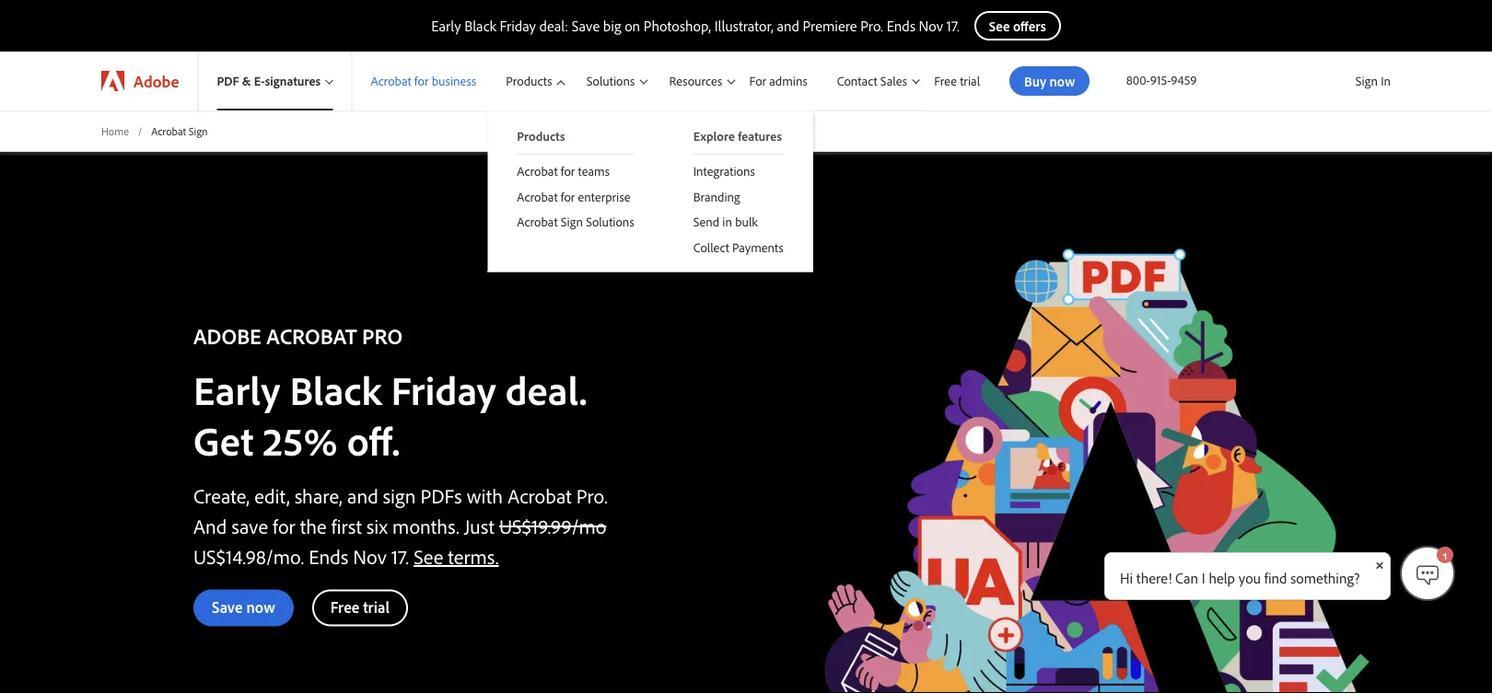 Task type: vqa. For each thing, say whether or not it's contained in the screenshot.
"e-signatures"
no



Task type: describe. For each thing, give the bounding box(es) containing it.
black for big
[[465, 17, 496, 35]]

friday for deal.
[[391, 364, 496, 415]]

create,
[[193, 483, 250, 508]]

home link
[[101, 123, 129, 139]]

and inside "create, edit, share, and sign pdfs with acrobat pro. and save for the first six months. just"
[[347, 483, 378, 508]]

deal:
[[539, 17, 568, 35]]

solutions button
[[568, 52, 651, 111]]

hi
[[1120, 569, 1133, 588]]

edit,
[[254, 483, 290, 508]]

adobe acrobat pro
[[193, 321, 403, 349]]

sign for acrobat sign
[[189, 124, 208, 138]]

save now link
[[193, 590, 294, 627]]

1 horizontal spatial save
[[572, 17, 600, 35]]

ends inside us$19.99/mo us$14.98/mo . ends nov 17. see terms.
[[309, 543, 348, 569]]

branding link
[[664, 184, 813, 209]]

acrobat for acrobat for teams
[[517, 163, 558, 179]]

us$14.98/mo
[[193, 543, 301, 569]]

collect payments
[[693, 239, 784, 255]]

800-915-9459
[[1126, 72, 1197, 88]]

9459
[[1171, 72, 1197, 88]]

pro. inside "create, edit, share, and sign pdfs with acrobat pro. and save for the first six months. just"
[[576, 483, 608, 508]]

acrobat for acrobat sign solutions
[[517, 214, 558, 230]]

resources
[[669, 73, 722, 89]]

there!
[[1137, 569, 1172, 588]]

acrobat for business link
[[352, 52, 488, 111]]

six
[[367, 513, 388, 539]]

pdf & e-signatures button
[[198, 52, 351, 111]]

first
[[331, 513, 362, 539]]

see terms. link
[[414, 543, 499, 569]]

sign in button
[[1352, 65, 1395, 97]]

bulk
[[735, 214, 758, 230]]

pdf & e-signatures
[[217, 73, 321, 89]]

for admins link
[[738, 52, 819, 111]]

early black friday deal. get 25% off.
[[193, 364, 587, 465]]

1 vertical spatial save
[[212, 597, 243, 617]]

in
[[723, 214, 732, 230]]

800-
[[1126, 72, 1150, 88]]

explore features
[[693, 128, 782, 144]]

in
[[1381, 73, 1391, 89]]

adobe
[[193, 321, 261, 349]]

early for early black friday deal. get 25% off.
[[193, 364, 280, 415]]

for for business
[[414, 73, 429, 89]]

1 horizontal spatial ends
[[887, 17, 916, 35]]

months.
[[392, 513, 460, 539]]

admins
[[769, 73, 808, 89]]

free trial for free trial link to the top
[[934, 73, 980, 89]]

acrobat inside "create, edit, share, and sign pdfs with acrobat pro. and save for the first six months. just"
[[508, 483, 572, 508]]

us$19.99/mo
[[499, 513, 606, 539]]

acrobat sign
[[151, 124, 208, 138]]

0 horizontal spatial free trial link
[[312, 590, 408, 627]]

business
[[432, 73, 477, 89]]

800-915-9459 link
[[1126, 72, 1197, 88]]

collect payments link
[[664, 235, 813, 260]]

acrobat for business
[[371, 73, 477, 89]]

home
[[101, 124, 129, 138]]

for admins
[[749, 73, 808, 89]]

acrobat for enterprise
[[517, 188, 631, 205]]

acrobat for acrobat sign
[[151, 124, 186, 138]]

pro
[[362, 321, 403, 349]]

trial for free trial link to the top
[[960, 73, 980, 89]]

0 vertical spatial nov
[[919, 17, 943, 35]]

acrobat for teams link
[[488, 155, 664, 184]]

contact
[[837, 73, 877, 89]]

the
[[300, 513, 327, 539]]

for inside "create, edit, share, and sign pdfs with acrobat pro. and save for the first six months. just"
[[273, 513, 295, 539]]

solutions inside dropdown button
[[587, 73, 635, 89]]

on
[[625, 17, 640, 35]]

pdfs
[[421, 483, 462, 508]]

integrations
[[693, 163, 755, 179]]

sign
[[383, 483, 416, 508]]

create, edit, share, and sign pdfs with acrobat pro. and save for the first six months. just
[[193, 483, 608, 539]]

payments
[[732, 239, 784, 255]]

explore
[[693, 128, 735, 144]]

acrobat for acrobat for enterprise
[[517, 188, 558, 205]]

1 horizontal spatial 17.
[[947, 17, 960, 35]]

signatures
[[265, 73, 321, 89]]

off.
[[347, 414, 400, 465]]

terms.
[[448, 543, 499, 569]]

photoshop,
[[644, 17, 711, 35]]

.
[[301, 543, 304, 569]]

nov inside us$19.99/mo us$14.98/mo . ends nov 17. see terms.
[[353, 543, 387, 569]]

illustrator,
[[715, 17, 774, 35]]

adobe link
[[83, 52, 198, 111]]

and
[[193, 513, 227, 539]]

1
[[1443, 551, 1448, 561]]



Task type: locate. For each thing, give the bounding box(es) containing it.
for left "the"
[[273, 513, 295, 539]]

1 vertical spatial friday
[[391, 364, 496, 415]]

free down first
[[331, 597, 360, 617]]

acrobat for teams
[[517, 163, 610, 179]]

free trial link
[[923, 52, 991, 111], [312, 590, 408, 627]]

free
[[934, 73, 957, 89], [331, 597, 360, 617]]

products down deal:
[[506, 73, 552, 89]]

acrobat for enterprise link
[[488, 184, 664, 209]]

find
[[1265, 569, 1287, 588]]

1 horizontal spatial early
[[431, 17, 461, 35]]

for down acrobat for teams
[[561, 188, 575, 205]]

sign left 'in'
[[1356, 73, 1378, 89]]

0 vertical spatial trial
[[960, 73, 980, 89]]

acrobat left business
[[371, 73, 411, 89]]

you
[[1239, 569, 1261, 588]]

deal.
[[505, 364, 587, 415]]

free trial link right sales
[[923, 52, 991, 111]]

1 horizontal spatial sign
[[561, 214, 583, 230]]

can
[[1176, 569, 1199, 588]]

acrobat sign solutions
[[517, 214, 634, 230]]

big
[[603, 17, 621, 35]]

pro.
[[861, 17, 883, 35], [576, 483, 608, 508]]

friday for deal:
[[500, 17, 536, 35]]

0 vertical spatial friday
[[500, 17, 536, 35]]

send in bulk
[[693, 214, 758, 230]]

acrobat for acrobat for business
[[371, 73, 411, 89]]

something?
[[1291, 569, 1360, 588]]

share,
[[295, 483, 343, 508]]

friday left deal:
[[500, 17, 536, 35]]

sign down 'adobe' link
[[189, 124, 208, 138]]

enterprise
[[578, 188, 631, 205]]

1 horizontal spatial pro.
[[861, 17, 883, 35]]

trial right sales
[[960, 73, 980, 89]]

save now
[[212, 597, 275, 617]]

sign inside button
[[1356, 73, 1378, 89]]

0 vertical spatial save
[[572, 17, 600, 35]]

0 vertical spatial free trial
[[934, 73, 980, 89]]

products up acrobat for teams
[[517, 128, 565, 144]]

acrobat sign solutions link
[[488, 209, 664, 235]]

sign
[[1356, 73, 1378, 89], [189, 124, 208, 138], [561, 214, 583, 230]]

1 vertical spatial 17.
[[391, 543, 409, 569]]

0 vertical spatial ends
[[887, 17, 916, 35]]

25%
[[263, 414, 338, 465]]

1 horizontal spatial nov
[[919, 17, 943, 35]]

0 vertical spatial and
[[777, 17, 800, 35]]

acrobat up acrobat for enterprise
[[517, 163, 558, 179]]

0 horizontal spatial early
[[193, 364, 280, 415]]

branding
[[693, 188, 740, 205]]

sign down acrobat for enterprise
[[561, 214, 583, 230]]

solutions down enterprise
[[586, 214, 634, 230]]

1 vertical spatial free
[[331, 597, 360, 617]]

1 horizontal spatial black
[[465, 17, 496, 35]]

save left big
[[572, 17, 600, 35]]

free trial for leftmost free trial link
[[331, 597, 390, 617]]

friday down pro
[[391, 364, 496, 415]]

products inside dropdown button
[[506, 73, 552, 89]]

send
[[693, 214, 720, 230]]

0 vertical spatial solutions
[[587, 73, 635, 89]]

early
[[431, 17, 461, 35], [193, 364, 280, 415]]

1 vertical spatial ends
[[309, 543, 348, 569]]

0 vertical spatial early
[[431, 17, 461, 35]]

save
[[232, 513, 268, 539]]

acrobat
[[371, 73, 411, 89], [151, 124, 186, 138], [517, 163, 558, 179], [517, 188, 558, 205], [517, 214, 558, 230], [508, 483, 572, 508]]

collect
[[693, 239, 729, 255]]

contact sales
[[837, 73, 907, 89]]

nov
[[919, 17, 943, 35], [353, 543, 387, 569]]

for left business
[[414, 73, 429, 89]]

1 vertical spatial black
[[290, 364, 382, 415]]

hi there! can i help you find something?
[[1120, 569, 1360, 588]]

early for early black friday deal: save big on photoshop, illustrator, and premiere pro. ends nov 17.
[[431, 17, 461, 35]]

for left teams
[[561, 163, 575, 179]]

acrobat inside acrobat for enterprise link
[[517, 188, 558, 205]]

for for enterprise
[[561, 188, 575, 205]]

free for leftmost free trial link
[[331, 597, 360, 617]]

0 horizontal spatial 17.
[[391, 543, 409, 569]]

nov down six at the left bottom
[[353, 543, 387, 569]]

0 horizontal spatial ends
[[309, 543, 348, 569]]

friday inside early black friday deal. get 25% off.
[[391, 364, 496, 415]]

early inside early black friday deal. get 25% off.
[[193, 364, 280, 415]]

0 horizontal spatial and
[[347, 483, 378, 508]]

black down acrobat on the left of the page
[[290, 364, 382, 415]]

teams
[[578, 163, 610, 179]]

acrobat down adobe
[[151, 124, 186, 138]]

free for free trial link to the top
[[934, 73, 957, 89]]

just
[[464, 513, 495, 539]]

0 vertical spatial free
[[934, 73, 957, 89]]

1 horizontal spatial free trial link
[[923, 52, 991, 111]]

acrobat inside acrobat sign solutions link
[[517, 214, 558, 230]]

0 horizontal spatial sign
[[189, 124, 208, 138]]

2 solutions from the top
[[586, 214, 634, 230]]

early down adobe
[[193, 364, 280, 415]]

black for 25%
[[290, 364, 382, 415]]

17. inside us$19.99/mo us$14.98/mo . ends nov 17. see terms.
[[391, 543, 409, 569]]

2 horizontal spatial sign
[[1356, 73, 1378, 89]]

pro. up 'us$19.99/mo'
[[576, 483, 608, 508]]

early up business
[[431, 17, 461, 35]]

for
[[749, 73, 766, 89]]

sales
[[880, 73, 907, 89]]

1 vertical spatial nov
[[353, 543, 387, 569]]

1 solutions from the top
[[587, 73, 635, 89]]

us$19.99/mo us$14.98/mo . ends nov 17. see terms.
[[193, 513, 606, 569]]

0 horizontal spatial trial
[[363, 597, 390, 617]]

contact sales button
[[819, 52, 923, 111]]

for for teams
[[561, 163, 575, 179]]

915-
[[1150, 72, 1171, 88]]

1 horizontal spatial friday
[[500, 17, 536, 35]]

1 horizontal spatial free
[[934, 73, 957, 89]]

acrobat up 'us$19.99/mo'
[[508, 483, 572, 508]]

0 vertical spatial products
[[506, 73, 552, 89]]

i
[[1202, 569, 1206, 588]]

&
[[242, 73, 251, 89]]

free trial down us$19.99/mo us$14.98/mo . ends nov 17. see terms.
[[331, 597, 390, 617]]

1 vertical spatial pro.
[[576, 483, 608, 508]]

1 vertical spatial and
[[347, 483, 378, 508]]

1 vertical spatial trial
[[363, 597, 390, 617]]

solutions
[[587, 73, 635, 89], [586, 214, 634, 230]]

0 vertical spatial free trial link
[[923, 52, 991, 111]]

0 horizontal spatial black
[[290, 364, 382, 415]]

2 vertical spatial sign
[[561, 214, 583, 230]]

acrobat down acrobat for teams
[[517, 188, 558, 205]]

acrobat inside acrobat for teams link
[[517, 163, 558, 179]]

send in bulk link
[[664, 209, 813, 235]]

nov up contact sales popup button
[[919, 17, 943, 35]]

0 horizontal spatial nov
[[353, 543, 387, 569]]

pro. right premiere on the right of the page
[[861, 17, 883, 35]]

black up business
[[465, 17, 496, 35]]

premiere
[[803, 17, 857, 35]]

acrobat down acrobat for enterprise
[[517, 214, 558, 230]]

save
[[572, 17, 600, 35], [212, 597, 243, 617]]

free trial right sales
[[934, 73, 980, 89]]

1 vertical spatial solutions
[[586, 214, 634, 230]]

pdf
[[217, 73, 239, 89]]

now
[[246, 597, 275, 617]]

1 horizontal spatial and
[[777, 17, 800, 35]]

0 horizontal spatial free trial
[[331, 597, 390, 617]]

sign for acrobat sign solutions
[[561, 214, 583, 230]]

and up six at the left bottom
[[347, 483, 378, 508]]

integrations link
[[664, 155, 813, 184]]

with
[[467, 483, 503, 508]]

black
[[465, 17, 496, 35], [290, 364, 382, 415]]

1 horizontal spatial free trial
[[934, 73, 980, 89]]

free trial link down us$19.99/mo us$14.98/mo . ends nov 17. see terms.
[[312, 590, 408, 627]]

0 horizontal spatial friday
[[391, 364, 496, 415]]

ends right .
[[309, 543, 348, 569]]

get
[[193, 414, 254, 465]]

0 horizontal spatial free
[[331, 597, 360, 617]]

and left premiere on the right of the page
[[777, 17, 800, 35]]

1 vertical spatial free trial
[[331, 597, 390, 617]]

e-
[[254, 73, 265, 89]]

help
[[1209, 569, 1235, 588]]

ends up sales
[[887, 17, 916, 35]]

0 horizontal spatial save
[[212, 597, 243, 617]]

1 vertical spatial sign
[[189, 124, 208, 138]]

0 vertical spatial black
[[465, 17, 496, 35]]

sign in
[[1356, 73, 1391, 89]]

0 vertical spatial pro.
[[861, 17, 883, 35]]

solutions down big
[[587, 73, 635, 89]]

trial for leftmost free trial link
[[363, 597, 390, 617]]

0 horizontal spatial pro.
[[576, 483, 608, 508]]

black inside early black friday deal. get 25% off.
[[290, 364, 382, 415]]

1 vertical spatial free trial link
[[312, 590, 408, 627]]

see
[[414, 543, 443, 569]]

0 vertical spatial sign
[[1356, 73, 1378, 89]]

free right sales
[[934, 73, 957, 89]]

trial down us$19.99/mo us$14.98/mo . ends nov 17. see terms.
[[363, 597, 390, 617]]

and
[[777, 17, 800, 35], [347, 483, 378, 508]]

1 button
[[1400, 546, 1455, 602]]

1 vertical spatial products
[[517, 128, 565, 144]]

ends
[[887, 17, 916, 35], [309, 543, 348, 569]]

resources button
[[651, 52, 738, 111]]

0 vertical spatial 17.
[[947, 17, 960, 35]]

acrobat
[[267, 321, 357, 349]]

adobe
[[134, 70, 179, 91]]

1 vertical spatial early
[[193, 364, 280, 415]]

features
[[738, 128, 782, 144]]

save left the now
[[212, 597, 243, 617]]

products button
[[488, 52, 568, 111]]

acrobat inside the acrobat for business link
[[371, 73, 411, 89]]

1 horizontal spatial trial
[[960, 73, 980, 89]]



